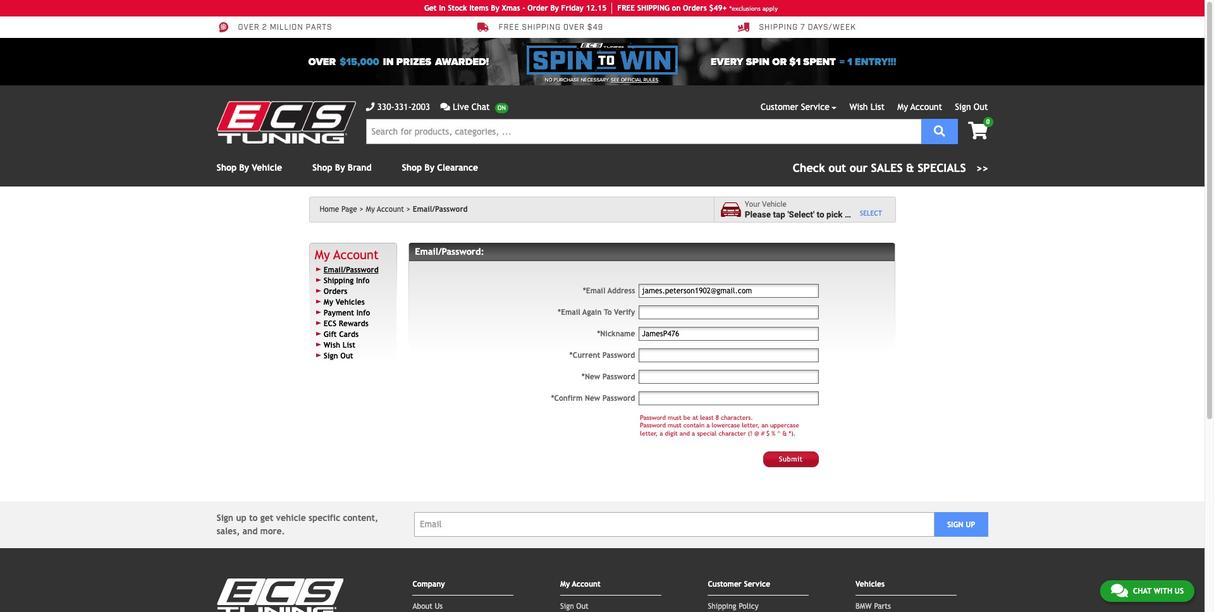 Task type: locate. For each thing, give the bounding box(es) containing it.
1 vertical spatial password
[[603, 372, 635, 381]]

1 vertical spatial out
[[340, 351, 353, 360]]

parts
[[874, 602, 891, 611]]

0 vertical spatial orders
[[683, 4, 707, 13]]

and down contain
[[680, 430, 690, 437]]

%
[[772, 430, 775, 437]]

over
[[563, 23, 585, 32]]

vehicle right 'pick'
[[852, 209, 879, 219]]

0 vertical spatial wish
[[850, 102, 868, 112]]

*email up again
[[583, 286, 605, 295]]

a right 'pick'
[[845, 209, 849, 219]]

address
[[608, 286, 635, 295]]

0 vertical spatial my account
[[897, 102, 942, 112]]

0 horizontal spatial list
[[343, 341, 355, 350]]

0 horizontal spatial up
[[236, 513, 246, 523]]

1 vertical spatial my account
[[366, 205, 404, 214]]

sign inside sign up button
[[947, 520, 963, 529]]

*exclusions
[[729, 5, 761, 12]]

12.15
[[586, 4, 607, 13]]

& right sales
[[906, 161, 914, 175]]

necessary.
[[581, 77, 610, 83]]

to inside 'your vehicle please tap 'select' to pick a vehicle'
[[817, 209, 824, 219]]

1 horizontal spatial us
[[1175, 587, 1184, 596]]

0 vertical spatial letter,
[[742, 422, 760, 429]]

0 horizontal spatial chat
[[472, 102, 490, 112]]

character
[[719, 430, 746, 437]]

shipping info link
[[324, 276, 370, 285]]

sign up
[[947, 520, 975, 529]]

0 horizontal spatial and
[[243, 526, 258, 536]]

customer service
[[761, 102, 830, 112], [708, 580, 770, 589]]

to for sign up to get vehicle specific content, sales, and more.
[[249, 513, 258, 523]]

and inside password must be at least 8 characters. password must contain a lowercase letter, an uppercase letter, a digit and a special character (! @ # $ % ^ & *).
[[680, 430, 690, 437]]

2 horizontal spatial out
[[974, 102, 988, 112]]

us right about
[[435, 602, 443, 611]]

a inside 'your vehicle please tap 'select' to pick a vehicle'
[[845, 209, 849, 219]]

list down 'entry!!!'
[[871, 102, 885, 112]]

0 vertical spatial email/password
[[413, 205, 468, 214]]

1 horizontal spatial vehicle
[[852, 209, 879, 219]]

1 vertical spatial sign out link
[[324, 351, 353, 360]]

to left get
[[249, 513, 258, 523]]

over left 2 at the top of page
[[238, 23, 260, 32]]

0 vertical spatial chat
[[472, 102, 490, 112]]

shipping
[[759, 23, 798, 32], [324, 276, 354, 285], [708, 602, 736, 611]]

wish down gift
[[324, 341, 340, 350]]

password down *current password
[[603, 372, 635, 381]]

info down email/password link
[[356, 276, 370, 285]]

2 password from the top
[[640, 422, 666, 429]]

my account for page
[[366, 205, 404, 214]]

my account link
[[897, 102, 942, 112], [366, 205, 410, 214], [315, 247, 379, 262]]

1 horizontal spatial shop
[[312, 163, 332, 173]]

wish list link down 'entry!!!'
[[850, 102, 885, 112]]

wish list link down gift cards link
[[324, 341, 355, 350]]

1 vertical spatial *email
[[558, 308, 580, 317]]

*email again to verify
[[558, 308, 635, 317]]

rewards
[[339, 319, 369, 328]]

every spin or $1 spent = 1 entry!!!
[[711, 55, 896, 68]]

shipping for shipping 7 days/week
[[759, 23, 798, 32]]

xmas
[[502, 4, 520, 13]]

password down the *new password
[[602, 394, 635, 403]]

to for *email again to verify
[[604, 308, 612, 317]]

0 vertical spatial must
[[668, 414, 682, 421]]

list down cards
[[343, 341, 355, 350]]

1 vertical spatial list
[[343, 341, 355, 350]]

0 vertical spatial over
[[238, 23, 260, 32]]

3 password from the top
[[602, 394, 635, 403]]

& inside password must be at least 8 characters. password must contain a lowercase letter, an uppercase letter, a digit and a special character (! @ # $ % ^ & *).
[[782, 430, 787, 437]]

your
[[745, 200, 760, 209]]

1 horizontal spatial &
[[906, 161, 914, 175]]

1 horizontal spatial comments image
[[1111, 583, 1128, 598]]

@
[[754, 430, 759, 437]]

1 password from the top
[[602, 351, 635, 360]]

1 horizontal spatial vehicle
[[762, 200, 787, 209]]

brand
[[348, 163, 372, 173]]

email/password inside my account email/password shipping info orders my vehicles payment info ecs rewards gift cards wish list sign out
[[324, 265, 379, 274]]

1 vertical spatial &
[[782, 430, 787, 437]]

and right sales,
[[243, 526, 258, 536]]

ecs tuning image
[[217, 101, 356, 144], [217, 579, 343, 612]]

service down "spent"
[[801, 102, 830, 112]]

2 vertical spatial my account link
[[315, 247, 379, 262]]

0 horizontal spatial to
[[249, 513, 258, 523]]

shopping cart image
[[968, 122, 988, 140]]

comments image left the live
[[440, 102, 450, 111]]

wish inside my account email/password shipping info orders my vehicles payment info ecs rewards gift cards wish list sign out
[[324, 341, 340, 350]]

None submit
[[763, 452, 819, 467]]

shipping left policy at the bottom
[[708, 602, 736, 611]]

orders up "my vehicles" link
[[324, 287, 347, 296]]

out for bottom the sign out link
[[576, 602, 589, 611]]

1 vertical spatial wish list link
[[324, 341, 355, 350]]

my account link up email/password link
[[315, 247, 379, 262]]

3 shop from the left
[[402, 163, 422, 173]]

2 password from the top
[[603, 372, 635, 381]]

wish list
[[850, 102, 885, 112]]

again
[[582, 308, 602, 317]]

1 vertical spatial vehicle
[[762, 200, 787, 209]]

my account link up search icon at the top of page
[[897, 102, 942, 112]]

1 horizontal spatial up
[[966, 520, 975, 529]]

shipping up orders link on the top of the page
[[324, 276, 354, 285]]

prizes
[[396, 55, 431, 68]]

1 vertical spatial customer
[[708, 580, 742, 589]]

1 vertical spatial customer service
[[708, 580, 770, 589]]

1 vertical spatial vehicles
[[856, 580, 885, 589]]

vehicles inside my account email/password shipping info orders my vehicles payment info ecs rewards gift cards wish list sign out
[[336, 298, 365, 307]]

*current
[[569, 351, 600, 360]]

1 horizontal spatial customer
[[761, 102, 798, 112]]

1 horizontal spatial vehicles
[[856, 580, 885, 589]]

us inside chat with us link
[[1175, 587, 1184, 596]]

customer service down $1
[[761, 102, 830, 112]]

over for over 2 million parts
[[238, 23, 260, 32]]

*exclusions apply link
[[729, 3, 778, 13]]

comments image left chat with us
[[1111, 583, 1128, 598]]

password
[[640, 414, 666, 421], [640, 422, 666, 429]]

1 horizontal spatial wish
[[850, 102, 868, 112]]

customer
[[761, 102, 798, 112], [708, 580, 742, 589]]

0 horizontal spatial comments image
[[440, 102, 450, 111]]

customer service up shipping policy link
[[708, 580, 770, 589]]

shop for shop by clearance
[[402, 163, 422, 173]]

2 vertical spatial shipping
[[708, 602, 736, 611]]

0 vertical spatial vehicle
[[852, 209, 879, 219]]

0 vertical spatial password
[[640, 414, 666, 421]]

1 ecs tuning image from the top
[[217, 101, 356, 144]]

my account
[[897, 102, 942, 112], [366, 205, 404, 214], [560, 580, 601, 589]]

to right again
[[604, 308, 612, 317]]

shipping down apply
[[759, 23, 798, 32]]

*Nickname text field
[[639, 327, 819, 341]]

over down parts on the top left of the page
[[308, 55, 336, 68]]

1 horizontal spatial out
[[576, 602, 589, 611]]

1 horizontal spatial to
[[604, 308, 612, 317]]

1 vertical spatial chat
[[1133, 587, 1152, 596]]

live
[[453, 102, 469, 112]]

2 vertical spatial password
[[602, 394, 635, 403]]

&
[[906, 161, 914, 175], [782, 430, 787, 437]]

0 vertical spatial us
[[1175, 587, 1184, 596]]

vehicle inside sign up to get vehicle specific content, sales, and more.
[[276, 513, 306, 523]]

2 shop from the left
[[312, 163, 332, 173]]

free ship ping on orders $49+ *exclusions apply
[[617, 4, 778, 13]]

1 vertical spatial orders
[[324, 287, 347, 296]]

letter, up (!
[[742, 422, 760, 429]]

shipping policy link
[[708, 602, 759, 611]]

a left digit
[[660, 430, 663, 437]]

shipping
[[522, 23, 561, 32]]

*email left again
[[558, 308, 580, 317]]

1 vertical spatial service
[[744, 580, 770, 589]]

0 horizontal spatial vehicles
[[336, 298, 365, 307]]

bmw
[[856, 602, 872, 611]]

content,
[[343, 513, 378, 523]]

shop by brand link
[[312, 163, 372, 173]]

home
[[320, 205, 339, 214]]

0 horizontal spatial vehicle
[[252, 163, 282, 173]]

0 vertical spatial and
[[680, 430, 690, 437]]

Search text field
[[366, 119, 921, 144]]

account
[[910, 102, 942, 112], [377, 205, 404, 214], [333, 247, 379, 262], [572, 580, 601, 589]]

email/password down shop by clearance link
[[413, 205, 468, 214]]

free shipping over $49
[[499, 23, 603, 32]]

1 shop from the left
[[217, 163, 237, 173]]

up inside button
[[966, 520, 975, 529]]

=
[[840, 55, 845, 68]]

1 horizontal spatial over
[[308, 55, 336, 68]]

0 vertical spatial out
[[974, 102, 988, 112]]

gift cards link
[[324, 330, 359, 339]]

*confirm
[[551, 394, 583, 403]]

letter,
[[742, 422, 760, 429], [640, 430, 658, 437]]

customer up shipping policy link
[[708, 580, 742, 589]]

vehicles up the bmw parts
[[856, 580, 885, 589]]

info up 'rewards'
[[356, 308, 370, 317]]

1 vertical spatial my account link
[[366, 205, 410, 214]]

0 vertical spatial customer service
[[761, 102, 830, 112]]

to inside sign up to get vehicle specific content, sales, and more.
[[249, 513, 258, 523]]

0 horizontal spatial shop
[[217, 163, 237, 173]]

out
[[974, 102, 988, 112], [340, 351, 353, 360], [576, 602, 589, 611]]

ecs
[[324, 319, 336, 328]]

shipping 7 days/week link
[[738, 21, 856, 33]]

shop by vehicle
[[217, 163, 282, 173]]

vehicle inside 'your vehicle please tap 'select' to pick a vehicle'
[[762, 200, 787, 209]]

days/week
[[808, 23, 856, 32]]

1 horizontal spatial email/password
[[413, 205, 468, 214]]

my account link for wish list
[[897, 102, 942, 112]]

email/password up shipping info link
[[324, 265, 379, 274]]

up
[[236, 513, 246, 523], [966, 520, 975, 529]]

2 horizontal spatial to
[[817, 209, 824, 219]]

official
[[621, 77, 642, 83]]

*Email address email field
[[639, 284, 819, 298]]

1 vertical spatial over
[[308, 55, 336, 68]]

1 horizontal spatial chat
[[1133, 587, 1152, 596]]

sign out for the sign out link to the right
[[955, 102, 988, 112]]

customer down or
[[761, 102, 798, 112]]

1 horizontal spatial sign out link
[[560, 602, 589, 611]]

lowercase
[[712, 422, 740, 429]]

1 vertical spatial password
[[640, 422, 666, 429]]

chat left with
[[1133, 587, 1152, 596]]

0 horizontal spatial &
[[782, 430, 787, 437]]

0 horizontal spatial over
[[238, 23, 260, 32]]

service up policy at the bottom
[[744, 580, 770, 589]]

to left 'pick'
[[817, 209, 824, 219]]

up inside sign up to get vehicle specific content, sales, and more.
[[236, 513, 246, 523]]

0 horizontal spatial my account
[[366, 205, 404, 214]]

2 vertical spatial to
[[249, 513, 258, 523]]

chat right the live
[[472, 102, 490, 112]]

0 vertical spatial customer
[[761, 102, 798, 112]]

a
[[845, 209, 849, 219], [706, 422, 710, 429], [660, 430, 663, 437], [692, 430, 695, 437]]

comments image inside live chat 'link'
[[440, 102, 450, 111]]

1 vertical spatial sign out
[[560, 602, 589, 611]]

comments image
[[440, 102, 450, 111], [1111, 583, 1128, 598]]

list
[[871, 102, 885, 112], [343, 341, 355, 350]]

1 horizontal spatial sign out
[[955, 102, 988, 112]]

0 vertical spatial vehicles
[[336, 298, 365, 307]]

select link
[[860, 209, 882, 218]]

account inside my account email/password shipping info orders my vehicles payment info ecs rewards gift cards wish list sign out
[[333, 247, 379, 262]]

email/password
[[413, 205, 468, 214], [324, 265, 379, 274]]

0 vertical spatial sign out
[[955, 102, 988, 112]]

chat inside 'link'
[[472, 102, 490, 112]]

in
[[439, 4, 446, 13]]

0 horizontal spatial wish
[[324, 341, 340, 350]]

1 vertical spatial info
[[356, 308, 370, 317]]

0 vertical spatial password
[[602, 351, 635, 360]]

2 horizontal spatial shop
[[402, 163, 422, 173]]

orders link
[[324, 287, 347, 296]]

my account link right page
[[366, 205, 410, 214]]

*email for *email address
[[583, 286, 605, 295]]

0 vertical spatial comments image
[[440, 102, 450, 111]]

vehicle up more.
[[276, 513, 306, 523]]

and
[[680, 430, 690, 437], [243, 526, 258, 536]]

must up digit
[[668, 422, 682, 429]]

my
[[897, 102, 908, 112], [366, 205, 375, 214], [315, 247, 330, 262], [324, 298, 333, 307], [560, 580, 570, 589]]

us right with
[[1175, 587, 1184, 596]]

1 horizontal spatial and
[[680, 430, 690, 437]]

a down the least in the right of the page
[[706, 422, 710, 429]]

orders right on
[[683, 4, 707, 13]]

wish down 1
[[850, 102, 868, 112]]

must left be
[[668, 414, 682, 421]]

Email email field
[[414, 512, 934, 537]]

policy
[[739, 602, 759, 611]]

0 vertical spatial to
[[817, 209, 824, 219]]

home page link
[[320, 205, 363, 214]]

shop
[[217, 163, 237, 173], [312, 163, 332, 173], [402, 163, 422, 173]]

by for shop by vehicle
[[239, 163, 249, 173]]

sign out
[[955, 102, 988, 112], [560, 602, 589, 611]]

& right ^
[[782, 430, 787, 437]]

2 horizontal spatial shipping
[[759, 23, 798, 32]]

password down *nickname
[[602, 351, 635, 360]]

bmw parts link
[[856, 602, 891, 611]]

1 vertical spatial email/password
[[324, 265, 379, 274]]

customer inside dropdown button
[[761, 102, 798, 112]]

*).
[[789, 430, 796, 437]]

email/password link
[[324, 265, 379, 274]]

letter, left digit
[[640, 430, 658, 437]]

0 vertical spatial ecs tuning image
[[217, 101, 356, 144]]

1 vertical spatial wish
[[324, 341, 340, 350]]

wish
[[850, 102, 868, 112], [324, 341, 340, 350]]

0 horizontal spatial letter,
[[640, 430, 658, 437]]

2003
[[412, 102, 430, 112]]

1 horizontal spatial list
[[871, 102, 885, 112]]

vehicles up payment info link
[[336, 298, 365, 307]]

comments image inside chat with us link
[[1111, 583, 1128, 598]]

tap
[[773, 209, 785, 219]]

2 vertical spatial my account
[[560, 580, 601, 589]]

bmw parts
[[856, 602, 891, 611]]

1 vertical spatial and
[[243, 526, 258, 536]]

search image
[[934, 125, 945, 136]]

specific
[[309, 513, 340, 523]]

my account link for home page
[[366, 205, 410, 214]]

None password field
[[639, 348, 819, 362]]

1 horizontal spatial shipping
[[708, 602, 736, 611]]

0 horizontal spatial wish list link
[[324, 341, 355, 350]]

ecs tuning 'spin to win' contest logo image
[[527, 43, 678, 75]]

wish list link
[[850, 102, 885, 112], [324, 341, 355, 350]]

1 horizontal spatial service
[[801, 102, 830, 112]]

my account for list
[[897, 102, 942, 112]]

friday
[[561, 4, 584, 13]]

1 password from the top
[[640, 414, 666, 421]]

0 horizontal spatial out
[[340, 351, 353, 360]]



Task type: vqa. For each thing, say whether or not it's contained in the screenshot.
the =
yes



Task type: describe. For each thing, give the bounding box(es) containing it.
over $15,000 in prizes
[[308, 55, 431, 68]]

free
[[617, 4, 635, 13]]

chat with us
[[1133, 587, 1184, 596]]

shop for shop by vehicle
[[217, 163, 237, 173]]

shop by clearance
[[402, 163, 478, 173]]

no purchase necessary. see official rules .
[[545, 77, 660, 83]]

2 must from the top
[[668, 422, 682, 429]]

get
[[260, 513, 273, 523]]

'select'
[[787, 209, 815, 219]]

1 must from the top
[[668, 414, 682, 421]]

0 horizontal spatial us
[[435, 602, 443, 611]]

entry!!!
[[855, 55, 896, 68]]

over 2 million parts
[[238, 23, 332, 32]]

an
[[761, 422, 768, 429]]

password must be at least 8 characters. password must contain a lowercase letter, an uppercase letter, a digit and a special character (! @ # $ % ^ & *).
[[640, 414, 799, 437]]

every
[[711, 55, 743, 68]]

by for shop by clearance
[[425, 163, 435, 173]]

shipping for shipping policy
[[708, 602, 736, 611]]

sales
[[871, 161, 903, 175]]

list inside my account email/password shipping info orders my vehicles payment info ecs rewards gift cards wish list sign out
[[343, 341, 355, 350]]

gift
[[324, 330, 337, 339]]

orders inside my account email/password shipping info orders my vehicles payment info ecs rewards gift cards wish list sign out
[[324, 287, 347, 296]]

customer service inside dropdown button
[[761, 102, 830, 112]]

free
[[499, 23, 519, 32]]

0 link
[[958, 117, 993, 141]]

*New password password field
[[639, 370, 819, 384]]

see official rules link
[[611, 77, 658, 84]]

about us
[[413, 602, 443, 611]]

customer service button
[[761, 101, 837, 114]]

live chat link
[[440, 101, 508, 114]]

spin
[[746, 55, 770, 68]]

up for sign up to get vehicle specific content, sales, and more.
[[236, 513, 246, 523]]

live chat
[[453, 102, 490, 112]]

*current password
[[569, 351, 635, 360]]

8
[[716, 414, 719, 421]]

up for sign up
[[966, 520, 975, 529]]

home page
[[320, 205, 357, 214]]

characters.
[[721, 414, 753, 421]]

or
[[772, 55, 787, 68]]

with
[[1154, 587, 1172, 596]]

free shipping over $49 link
[[477, 21, 603, 33]]

sign out for bottom the sign out link
[[560, 602, 589, 611]]

2 vertical spatial sign out link
[[560, 602, 589, 611]]

by for shop by brand
[[335, 163, 345, 173]]

payment info link
[[324, 308, 370, 317]]

2 horizontal spatial sign out link
[[955, 102, 988, 112]]

sign inside my account email/password shipping info orders my vehicles payment info ecs rewards gift cards wish list sign out
[[324, 351, 338, 360]]

*Confirm new password password field
[[639, 391, 819, 405]]

1 horizontal spatial orders
[[683, 4, 707, 13]]

on
[[672, 4, 681, 13]]

my account email/password shipping info orders my vehicles payment info ecs rewards gift cards wish list sign out
[[315, 247, 379, 360]]

least
[[700, 414, 714, 421]]

sign for sign up button
[[947, 520, 963, 529]]

0 horizontal spatial service
[[744, 580, 770, 589]]

no
[[545, 77, 552, 83]]

out inside my account email/password shipping info orders my vehicles payment info ecs rewards gift cards wish list sign out
[[340, 351, 353, 360]]

spent
[[803, 55, 836, 68]]

password for *new password
[[603, 372, 635, 381]]

over for over $15,000 in prizes
[[308, 55, 336, 68]]

contain
[[683, 422, 705, 429]]

ping
[[653, 4, 670, 13]]

2 ecs tuning image from the top
[[217, 579, 343, 612]]

about
[[413, 602, 432, 611]]

shipping policy
[[708, 602, 759, 611]]

2
[[262, 23, 267, 32]]

phone image
[[366, 102, 375, 111]]

0 horizontal spatial sign out link
[[324, 351, 353, 360]]

password for *current password
[[602, 351, 635, 360]]

shop by clearance link
[[402, 163, 478, 173]]

special
[[697, 430, 717, 437]]

$1
[[789, 55, 801, 68]]

clearance
[[437, 163, 478, 173]]

vehicle inside 'your vehicle please tap 'select' to pick a vehicle'
[[852, 209, 879, 219]]

payment
[[324, 308, 354, 317]]

0 vertical spatial vehicle
[[252, 163, 282, 173]]

.
[[658, 77, 660, 83]]

shop by vehicle link
[[217, 163, 282, 173]]

sign inside sign up to get vehicle specific content, sales, and more.
[[217, 513, 233, 523]]

chat with us link
[[1100, 580, 1194, 602]]

sign up to get vehicle specific content, sales, and more.
[[217, 513, 378, 536]]

at
[[692, 414, 698, 421]]

see
[[611, 77, 620, 83]]

pick
[[826, 209, 843, 219]]

$49+
[[709, 4, 727, 13]]

about us link
[[413, 602, 443, 611]]

comments image for live
[[440, 102, 450, 111]]

0 vertical spatial list
[[871, 102, 885, 112]]

*email address
[[583, 286, 635, 295]]

*new password
[[582, 372, 635, 381]]

^
[[777, 430, 781, 437]]

0 vertical spatial info
[[356, 276, 370, 285]]

shop by brand
[[312, 163, 372, 173]]

order
[[527, 4, 548, 13]]

select
[[860, 209, 882, 217]]

shop for shop by brand
[[312, 163, 332, 173]]

my vehicles link
[[324, 298, 365, 307]]

out for the sign out link to the right
[[974, 102, 988, 112]]

sign for bottom the sign out link
[[560, 602, 574, 611]]

and inside sign up to get vehicle specific content, sales, and more.
[[243, 526, 258, 536]]

1 horizontal spatial my account
[[560, 580, 601, 589]]

ship
[[637, 4, 653, 13]]

*Email again to verify email field
[[639, 305, 819, 319]]

1 horizontal spatial wish list link
[[850, 102, 885, 112]]

verify
[[614, 308, 635, 317]]

shipping inside my account email/password shipping info orders my vehicles payment info ecs rewards gift cards wish list sign out
[[324, 276, 354, 285]]

get
[[424, 4, 437, 13]]

*email for *email again to verify
[[558, 308, 580, 317]]

shipping 7 days/week
[[759, 23, 856, 32]]

#
[[761, 430, 764, 437]]

service inside dropdown button
[[801, 102, 830, 112]]

sign for the sign out link to the right
[[955, 102, 971, 112]]

please
[[745, 209, 771, 219]]

0 horizontal spatial customer
[[708, 580, 742, 589]]

sales & specials link
[[793, 159, 988, 176]]

your vehicle please tap 'select' to pick a vehicle
[[745, 200, 879, 219]]

over 2 million parts link
[[217, 21, 332, 33]]

comments image for chat
[[1111, 583, 1128, 598]]

a down contain
[[692, 430, 695, 437]]



